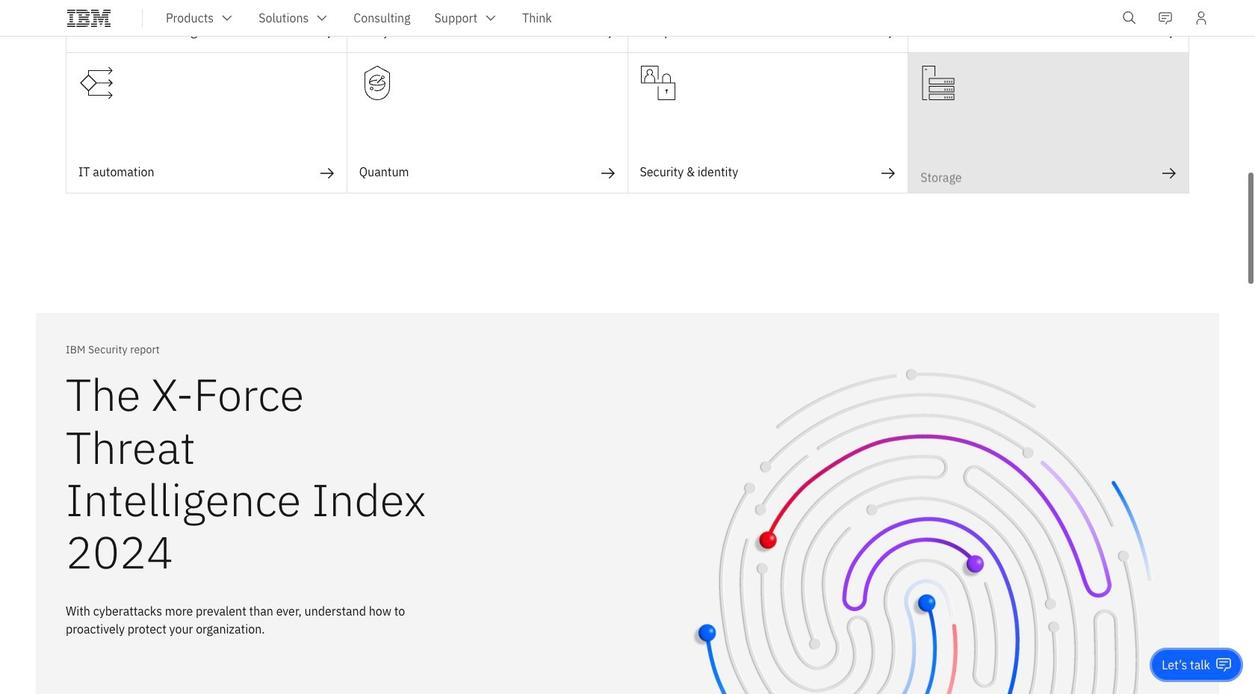 Task type: locate. For each thing, give the bounding box(es) containing it.
let's talk element
[[1162, 657, 1210, 673]]



Task type: vqa. For each thing, say whether or not it's contained in the screenshot.
"Your privacy choices" element
no



